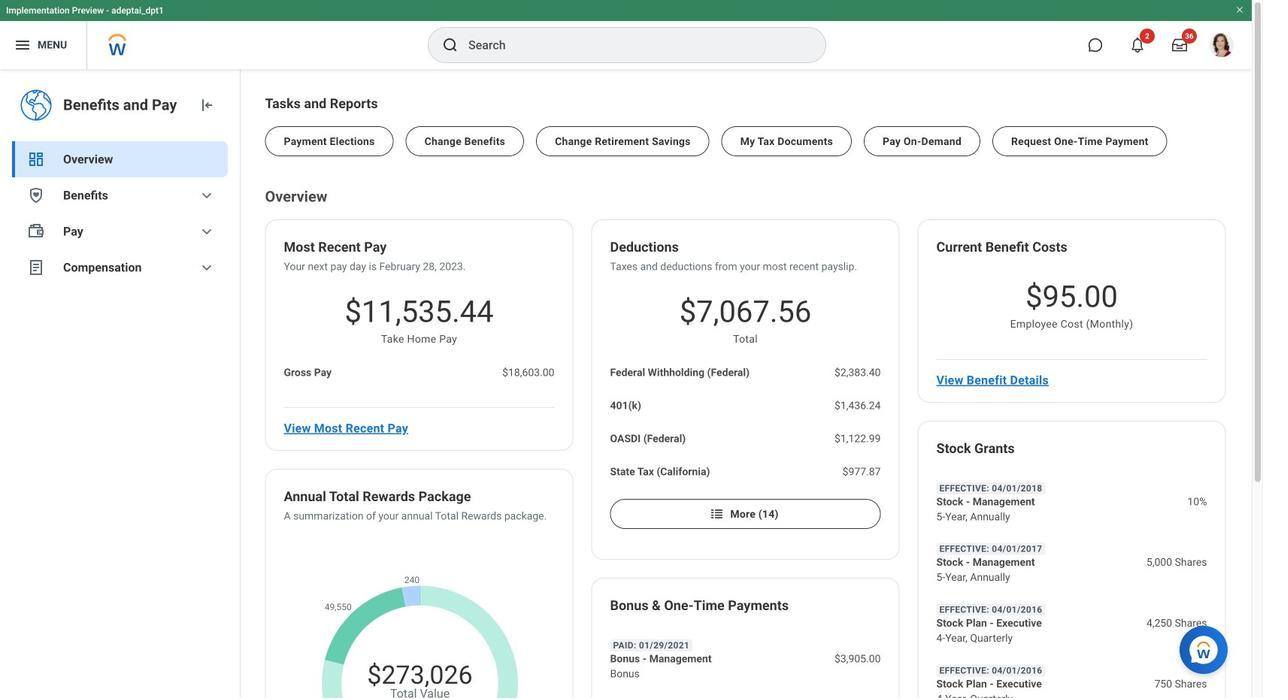 Task type: vqa. For each thing, say whether or not it's contained in the screenshot.
THE LIST VIEW Image
yes



Task type: locate. For each thing, give the bounding box(es) containing it.
dashboard image
[[27, 150, 45, 168]]

inbox large image
[[1172, 38, 1187, 53]]

stock grants element
[[936, 440, 1015, 461]]

1 chevron down small image from the top
[[198, 223, 216, 241]]

current benefit costs element
[[936, 238, 1067, 259]]

2 chevron down small image from the top
[[198, 259, 216, 277]]

benefits and pay element
[[63, 95, 186, 116]]

notifications large image
[[1130, 38, 1145, 53]]

navigation pane region
[[0, 69, 241, 698]]

chevron down small image
[[198, 223, 216, 241], [198, 259, 216, 277]]

0 vertical spatial chevron down small image
[[198, 223, 216, 241]]

1 vertical spatial chevron down small image
[[198, 259, 216, 277]]

list
[[265, 114, 1227, 156]]

transformation import image
[[198, 96, 216, 114]]

chevron down small image for task pay image
[[198, 223, 216, 241]]

profile logan mcneil image
[[1210, 33, 1234, 60]]

Search Workday  search field
[[468, 29, 795, 62]]

your next pay day is february 28, 2023. element
[[284, 259, 466, 274]]

chevron down small image
[[198, 186, 216, 204]]

a summarization of your annual total rewards package. element
[[284, 509, 547, 524]]

banner
[[0, 0, 1252, 69]]



Task type: describe. For each thing, give the bounding box(es) containing it.
document alt image
[[27, 259, 45, 277]]

search image
[[441, 36, 459, 54]]

bonus & one-time payments element
[[610, 597, 789, 618]]

task pay image
[[27, 223, 45, 241]]

deductions element
[[610, 238, 679, 259]]

list view image
[[709, 507, 724, 522]]

most recent pay element
[[284, 238, 387, 259]]

benefits image
[[27, 186, 45, 204]]

taxes and deductions from your most recent payslip. element
[[610, 259, 857, 274]]

chevron down small image for document alt image
[[198, 259, 216, 277]]

annual total rewards package element
[[284, 488, 471, 509]]

close environment banner image
[[1235, 5, 1244, 14]]

justify image
[[14, 36, 32, 54]]



